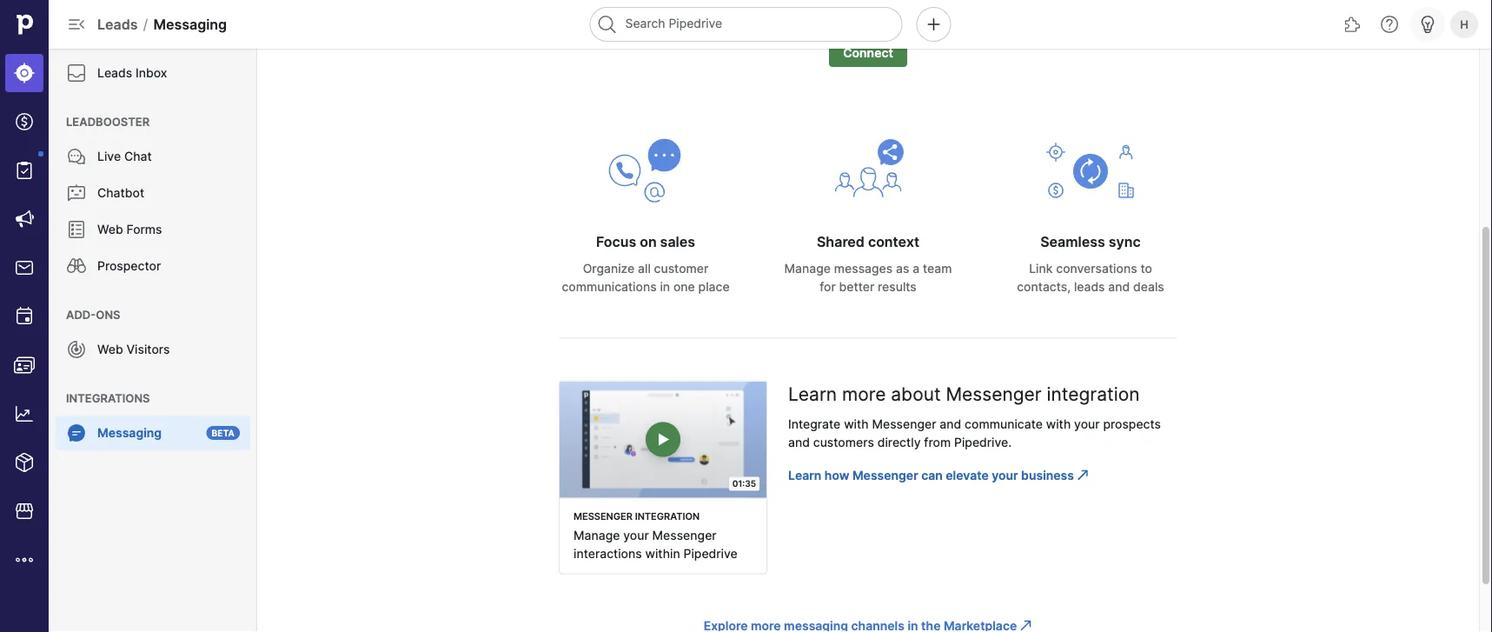 Task type: vqa. For each thing, say whether or not it's contained in the screenshot.
Learn More About Messenger Integration
yes



Task type: describe. For each thing, give the bounding box(es) containing it.
interactions
[[574, 546, 642, 561]]

web visitors
[[97, 342, 170, 357]]

add-
[[66, 308, 96, 321]]

leads for leads inbox
[[97, 66, 132, 80]]

communications
[[562, 280, 657, 294]]

more image
[[14, 549, 35, 570]]

connect
[[843, 46, 894, 60]]

manage messages as a team for better results
[[785, 261, 952, 294]]

as
[[896, 261, 910, 276]]

one
[[674, 280, 695, 294]]

color undefined image for live chat
[[66, 146, 87, 167]]

deals
[[1134, 280, 1165, 294]]

add-ons
[[66, 308, 120, 321]]

web forms
[[97, 222, 162, 237]]

web for web visitors
[[97, 342, 123, 357]]

messenger up communicate
[[946, 383, 1042, 405]]

Search Pipedrive field
[[590, 7, 903, 42]]

/
[[143, 16, 148, 33]]

messenger integration video image
[[560, 381, 767, 498]]

shared context
[[817, 233, 920, 250]]

prospector link
[[56, 249, 250, 283]]

home image
[[11, 11, 37, 37]]

messenger inside 'integrate with messenger and communicate with your prospects and customers directly from pipedrive.'
[[872, 417, 937, 432]]

color undefined image down deals icon
[[14, 160, 35, 181]]

learn for learn more about messenger integration
[[789, 383, 837, 405]]

chatbot link
[[56, 176, 250, 210]]

quick help image
[[1380, 14, 1401, 35]]

1 horizontal spatial color info image
[[1076, 468, 1090, 482]]

can
[[922, 468, 943, 483]]

to
[[1141, 261, 1153, 276]]

a
[[913, 261, 920, 276]]

color undefined image for web forms
[[66, 219, 87, 240]]

web for web forms
[[97, 222, 123, 237]]

0 horizontal spatial color info image
[[1019, 618, 1033, 632]]

business
[[1022, 468, 1075, 483]]

2 vertical spatial and
[[789, 435, 810, 450]]

elevate
[[946, 468, 989, 483]]

for
[[820, 280, 836, 294]]

campaigns image
[[14, 209, 35, 230]]

your inside 'integrate with messenger and communicate with your prospects and customers directly from pipedrive.'
[[1075, 417, 1100, 432]]

leadbooster
[[66, 115, 150, 128]]

link conversations to contacts, leads and deals
[[1017, 261, 1165, 294]]

from
[[924, 435, 951, 450]]

sync
[[1109, 233, 1141, 250]]

within
[[646, 546, 680, 561]]

your inside the messenger integration manage your messenger interactions within pipedrive
[[624, 528, 649, 543]]

leads / messaging
[[97, 16, 227, 33]]

messages
[[834, 261, 893, 276]]

1 vertical spatial and
[[940, 417, 962, 432]]

messenger
[[574, 510, 633, 522]]

sales inbox image
[[14, 257, 35, 278]]

focus on sales
[[596, 233, 696, 250]]

inbox
[[136, 66, 167, 80]]

sales assistant image
[[1418, 14, 1439, 35]]

about
[[891, 383, 941, 405]]

0 vertical spatial messaging
[[153, 16, 227, 33]]

learn how messenger can elevate your business link
[[789, 468, 1075, 483]]

1 horizontal spatial your
[[992, 468, 1019, 483]]

learn for learn how messenger can elevate your business
[[789, 468, 822, 483]]

directly
[[878, 435, 921, 450]]

color undefined image for web visitors
[[66, 339, 87, 360]]

integrations
[[66, 391, 150, 405]]

messaging inside menu item
[[97, 426, 162, 440]]

results
[[878, 280, 917, 294]]

leads for leads / messaging
[[97, 16, 138, 33]]

chatbot
[[97, 186, 144, 200]]

messaging menu item
[[49, 416, 257, 457]]



Task type: locate. For each thing, give the bounding box(es) containing it.
messenger inside the messenger integration manage your messenger interactions within pipedrive
[[653, 528, 717, 543]]

messaging
[[153, 16, 227, 33], [97, 426, 162, 440]]

place
[[699, 280, 730, 294]]

1 leads from the top
[[97, 16, 138, 33]]

integrate with messenger and communicate with your prospects and customers directly from pipedrive.
[[789, 417, 1161, 450]]

1 learn from the top
[[789, 383, 837, 405]]

insights image
[[14, 403, 35, 424]]

prospects
[[1104, 417, 1161, 432]]

your down integration at the bottom of the page
[[1075, 417, 1100, 432]]

2 leads from the top
[[97, 66, 132, 80]]

team
[[923, 261, 952, 276]]

connect link
[[830, 39, 908, 67]]

menu toggle image
[[66, 14, 87, 35]]

manage up for
[[785, 261, 831, 276]]

menu containing leads inbox
[[49, 49, 257, 632]]

beta
[[212, 428, 235, 438]]

1 with from the left
[[844, 417, 869, 432]]

0 vertical spatial and
[[1109, 280, 1130, 294]]

2 horizontal spatial and
[[1109, 280, 1130, 294]]

with up customers
[[844, 417, 869, 432]]

web
[[97, 222, 123, 237], [97, 342, 123, 357]]

menu
[[0, 0, 49, 632], [49, 49, 257, 632]]

leads inbox
[[97, 66, 167, 80]]

color undefined image down menu toggle icon
[[66, 63, 87, 83]]

deals image
[[14, 111, 35, 132]]

color undefined image down the integrations
[[66, 423, 87, 443]]

prospector
[[97, 259, 161, 273]]

color undefined image inside prospector link
[[66, 256, 87, 276]]

color undefined image inside live chat link
[[66, 146, 87, 167]]

color undefined image for messaging
[[66, 423, 87, 443]]

1 vertical spatial your
[[992, 468, 1019, 483]]

0 vertical spatial color info image
[[1076, 468, 1090, 482]]

link
[[1030, 261, 1053, 276]]

1 horizontal spatial and
[[940, 417, 962, 432]]

color undefined image left live
[[66, 146, 87, 167]]

leads inside menu
[[97, 66, 132, 80]]

color undefined image for leads inbox
[[66, 63, 87, 83]]

color undefined image left chatbot
[[66, 183, 87, 203]]

ons
[[96, 308, 120, 321]]

color undefined image inside the messaging menu item
[[66, 423, 87, 443]]

color undefined image inside web visitors link
[[66, 339, 87, 360]]

web visitors link
[[56, 332, 250, 367]]

and
[[1109, 280, 1130, 294], [940, 417, 962, 432], [789, 435, 810, 450]]

messenger down directly
[[853, 468, 919, 483]]

seamless
[[1041, 233, 1106, 250]]

web forms link
[[56, 212, 250, 247]]

manage inside the messenger integration manage your messenger interactions within pipedrive
[[574, 528, 620, 543]]

color undefined image for prospector
[[66, 256, 87, 276]]

products image
[[14, 452, 35, 473]]

messenger up directly
[[872, 417, 937, 432]]

activities image
[[14, 306, 35, 327]]

leads
[[1074, 280, 1105, 294]]

in
[[660, 280, 670, 294]]

menu item
[[0, 49, 49, 97]]

learn left how
[[789, 468, 822, 483]]

2 horizontal spatial your
[[1075, 417, 1100, 432]]

integrate
[[789, 417, 841, 432]]

0 vertical spatial web
[[97, 222, 123, 237]]

color undefined image down add-
[[66, 339, 87, 360]]

contacts,
[[1017, 280, 1071, 294]]

customers
[[814, 435, 875, 450]]

sales
[[660, 233, 696, 250]]

2 vertical spatial your
[[624, 528, 649, 543]]

color info image
[[1076, 468, 1090, 482], [1019, 618, 1033, 632]]

2 vertical spatial color undefined image
[[66, 423, 87, 443]]

visitors
[[126, 342, 170, 357]]

organize all customer communications in one place
[[562, 261, 730, 294]]

color undefined image inside leads inbox link
[[66, 63, 87, 83]]

0 horizontal spatial your
[[624, 528, 649, 543]]

messaging right "/"
[[153, 16, 227, 33]]

your
[[1075, 417, 1100, 432], [992, 468, 1019, 483], [624, 528, 649, 543]]

3 color undefined image from the top
[[66, 423, 87, 443]]

web down ons
[[97, 342, 123, 357]]

all
[[638, 261, 651, 276]]

context
[[868, 233, 920, 250]]

color undefined image
[[66, 63, 87, 83], [66, 146, 87, 167], [14, 160, 35, 181], [66, 256, 87, 276], [66, 339, 87, 360]]

1 vertical spatial messaging
[[97, 426, 162, 440]]

your up within
[[624, 528, 649, 543]]

integration
[[635, 510, 700, 522]]

more
[[842, 383, 886, 405]]

messenger down integration
[[653, 528, 717, 543]]

learn how messenger can elevate your business
[[789, 468, 1075, 483]]

with
[[844, 417, 869, 432], [1047, 417, 1071, 432]]

color undefined image inside web forms link
[[66, 219, 87, 240]]

marketplace image
[[14, 501, 35, 522]]

messaging down the integrations
[[97, 426, 162, 440]]

on
[[640, 233, 657, 250]]

leads
[[97, 16, 138, 33], [97, 66, 132, 80]]

better
[[839, 280, 875, 294]]

shared
[[817, 233, 865, 250]]

communicate
[[965, 417, 1043, 432]]

web left forms
[[97, 222, 123, 237]]

with down integration at the bottom of the page
[[1047, 417, 1071, 432]]

2 color undefined image from the top
[[66, 219, 87, 240]]

1 vertical spatial leads
[[97, 66, 132, 80]]

0 vertical spatial leads
[[97, 16, 138, 33]]

messenger integration manage your messenger interactions within pipedrive
[[574, 510, 738, 561]]

chat
[[124, 149, 152, 164]]

0 vertical spatial color undefined image
[[66, 183, 87, 203]]

color undefined image up add-
[[66, 256, 87, 276]]

2 learn from the top
[[789, 468, 822, 483]]

learn
[[789, 383, 837, 405], [789, 468, 822, 483]]

and down 'conversations'
[[1109, 280, 1130, 294]]

live
[[97, 149, 121, 164]]

0 vertical spatial manage
[[785, 261, 831, 276]]

learn up integrate
[[789, 383, 837, 405]]

0 horizontal spatial with
[[844, 417, 869, 432]]

color undefined image
[[66, 183, 87, 203], [66, 219, 87, 240], [66, 423, 87, 443]]

and up from on the bottom of the page
[[940, 417, 962, 432]]

and inside link conversations to contacts, leads and deals
[[1109, 280, 1130, 294]]

messenger
[[946, 383, 1042, 405], [872, 417, 937, 432], [853, 468, 919, 483], [653, 528, 717, 543]]

seamless sync
[[1041, 233, 1141, 250]]

and down integrate
[[789, 435, 810, 450]]

leads image
[[14, 63, 35, 83]]

contacts image
[[14, 355, 35, 376]]

customer
[[654, 261, 709, 276]]

1 horizontal spatial manage
[[785, 261, 831, 276]]

h
[[1461, 17, 1469, 31]]

leads inbox link
[[56, 56, 250, 90]]

forms
[[126, 222, 162, 237]]

leads left inbox
[[97, 66, 132, 80]]

1 web from the top
[[97, 222, 123, 237]]

quick add image
[[924, 14, 945, 35]]

1 vertical spatial color undefined image
[[66, 219, 87, 240]]

color undefined image inside "chatbot" link
[[66, 183, 87, 203]]

color undefined image right campaigns "image"
[[66, 219, 87, 240]]

organize
[[583, 261, 635, 276]]

how
[[825, 468, 850, 483]]

1 vertical spatial web
[[97, 342, 123, 357]]

live chat link
[[56, 139, 250, 174]]

0 vertical spatial learn
[[789, 383, 837, 405]]

h button
[[1448, 7, 1482, 42]]

2 web from the top
[[97, 342, 123, 357]]

0 horizontal spatial and
[[789, 435, 810, 450]]

pipedrive.
[[955, 435, 1012, 450]]

pipedrive
[[684, 546, 738, 561]]

manage down messenger on the left bottom
[[574, 528, 620, 543]]

1 vertical spatial manage
[[574, 528, 620, 543]]

focus
[[596, 233, 637, 250]]

manage
[[785, 261, 831, 276], [574, 528, 620, 543]]

0 vertical spatial your
[[1075, 417, 1100, 432]]

0 horizontal spatial manage
[[574, 528, 620, 543]]

1 vertical spatial learn
[[789, 468, 822, 483]]

1 horizontal spatial with
[[1047, 417, 1071, 432]]

color undefined image for chatbot
[[66, 183, 87, 203]]

manage inside manage messages as a team for better results
[[785, 261, 831, 276]]

learn more about messenger integration
[[789, 383, 1140, 405]]

2 with from the left
[[1047, 417, 1071, 432]]

live chat
[[97, 149, 152, 164]]

1 vertical spatial color info image
[[1019, 618, 1033, 632]]

1 color undefined image from the top
[[66, 183, 87, 203]]

conversations
[[1057, 261, 1138, 276]]

your right elevate
[[992, 468, 1019, 483]]

integration
[[1047, 383, 1140, 405]]

leads left "/"
[[97, 16, 138, 33]]



